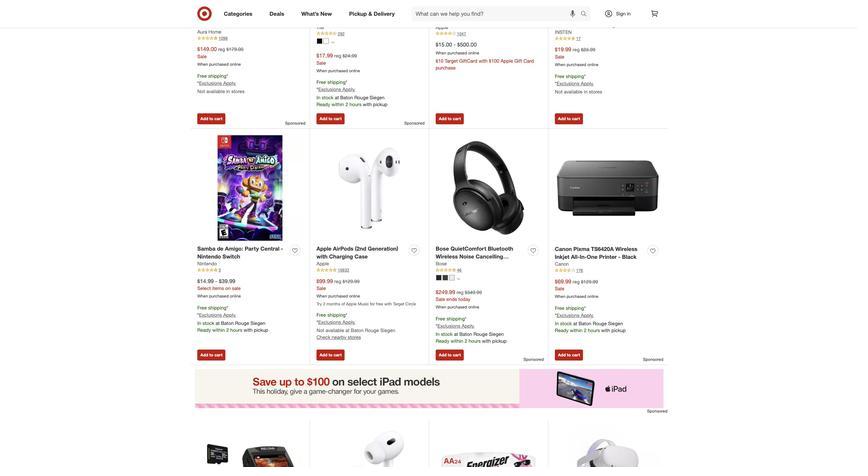 Task type: describe. For each thing, give the bounding box(es) containing it.
canon pixma ts6420a wireless inkjet all-in-one printer - black
[[555, 246, 637, 260]]

46
[[457, 268, 462, 273]]

cart for $19.99
[[572, 116, 580, 121]]

add to cart button for $249.99
[[436, 350, 464, 361]]

hours for bose quietcomfort bluetooth wireless noise cancelling headphones
[[469, 338, 481, 344]]

available for try 2 months of apple music for free with target circle
[[326, 328, 344, 333]]

10.1" hd wifi carver mat -  digital photo frame by aura link
[[197, 13, 287, 29]]

apply. down $69.99 reg $129.99 sale when purchased online
[[581, 312, 594, 318]]

search
[[577, 11, 594, 18]]

free for exclusions apply. link underneath $19.99 reg $33.99 sale when purchased online
[[555, 73, 564, 79]]

to for $17.99
[[329, 116, 332, 121]]

$33.99
[[581, 47, 595, 53]]

inkjet
[[555, 253, 569, 260]]

ready for $17.99
[[317, 101, 330, 107]]

delivery
[[374, 10, 395, 17]]

apply. down on at the left bottom
[[223, 312, 236, 318]]

canon for canon
[[555, 261, 569, 267]]

purchase
[[436, 65, 456, 71]]

free for exclusions apply. link underneath 'items'
[[197, 305, 207, 311]]

1 horizontal spatial in
[[584, 89, 588, 95]]

ts6420a
[[591, 246, 614, 252]]

&
[[368, 10, 372, 17]]

pixma
[[573, 246, 590, 252]]

with inside the $15.00 - $500.00 when purchased online $10 target giftcard with $100 apple gift card purchase
[[479, 58, 488, 64]]

apply. down $149.00 reg $179.00 sale when purchased online
[[223, 80, 236, 86]]

add to cart for $149.00
[[200, 116, 222, 121]]

at for tile mate (2022)
[[335, 95, 339, 100]]

apple airpods (2nd generation) with charging case link
[[317, 245, 406, 260]]

purchased inside $19.99 reg $33.99 sale when purchased online
[[567, 62, 586, 67]]

all colors element for $17.99
[[331, 40, 334, 44]]

2 for $69.99
[[584, 327, 587, 333]]

46 link
[[436, 267, 541, 273]]

$149.00 reg $179.00 sale when purchased online
[[197, 46, 243, 67]]

select
[[197, 285, 211, 291]]

noise
[[459, 253, 474, 260]]

apple for apple gift card (email delivery)
[[436, 13, 451, 20]]

advertisement region
[[191, 369, 667, 408]]

15632
[[338, 268, 349, 273]]

tile mate (2022) link
[[317, 13, 357, 21]]

generation)
[[368, 245, 398, 252]]

bose for bose quietcomfort bluetooth wireless noise cancelling headphones
[[436, 245, 449, 252]]

stock for bose quietcomfort bluetooth wireless noise cancelling headphones
[[441, 331, 453, 337]]

purchased inside $14.99 - $39.99 select items on sale when purchased online
[[209, 294, 229, 299]]

free shipping * * exclusions apply. not available at baton rouge siegen check nearby stores
[[317, 312, 395, 340]]

online inside $17.99 reg $24.99 sale when purchased online
[[349, 68, 360, 73]]

aura home link
[[197, 29, 221, 35]]

$249.99
[[436, 289, 455, 295]]

add for $19.99
[[558, 116, 566, 121]]

$69.99
[[555, 278, 571, 285]]

add for $15.00 - $500.00
[[439, 116, 447, 121]]

apple gift card (email delivery) link
[[436, 13, 518, 21]]

$69.99 reg $129.99 sale when purchased online
[[555, 278, 598, 299]]

free shipping * * exclusions apply. in stock at  baton rouge siegen ready within 2 hours with pickup for tile mate (2022)
[[317, 79, 387, 107]]

exclusions apply. link up nearby
[[318, 319, 355, 325]]

add to cart button for $149.00
[[197, 113, 226, 124]]

tile link
[[317, 24, 324, 31]]

switch
[[223, 253, 240, 260]]

2 for $249.99
[[465, 338, 467, 344]]

deals link
[[264, 6, 293, 21]]

nintendo link
[[197, 260, 217, 267]]

add to cart for $17.99
[[320, 116, 342, 121]]

exclusions down $69.99 reg $129.99 sale when purchased online
[[557, 312, 580, 318]]

free shipping * * exclusions apply. in stock at  baton rouge siegen ready within 2 hours with pickup for bose quietcomfort bluetooth wireless noise cancelling headphones
[[436, 316, 507, 344]]

add to cart for $19.99
[[558, 116, 580, 121]]

wifi
[[222, 13, 231, 20]]

to for $69.99
[[567, 353, 571, 358]]

exclusions apply. link down $17.99 reg $24.99 sale when purchased online
[[318, 86, 355, 92]]

online inside $69.99 reg $129.99 sale when purchased online
[[587, 294, 598, 299]]

party
[[245, 245, 259, 252]]

17 link
[[555, 36, 661, 42]]

reg for $69.99
[[573, 279, 580, 284]]

- inside $14.99 - $39.99 select items on sale when purchased online
[[215, 278, 217, 284]]

cancelling
[[476, 253, 503, 260]]

home
[[208, 29, 221, 35]]

free
[[376, 302, 383, 307]]

pickup & delivery link
[[343, 6, 403, 21]]

what's
[[301, 10, 319, 17]]

card inside the $15.00 - $500.00 when purchased online $10 target giftcard with $100 apple gift card purchase
[[524, 58, 534, 64]]

check nearby stores button
[[317, 334, 361, 341]]

when inside $14.99 - $39.99 select items on sale when purchased online
[[197, 294, 208, 299]]

apple for apple link for apple gift card (email delivery)
[[436, 24, 448, 30]]

free for exclusions apply. link underneath $249.99 reg $349.99 sale ends today when purchased online
[[436, 316, 445, 322]]

reg for $249.99
[[457, 289, 464, 295]]

$17.99
[[317, 52, 333, 59]]

black
[[622, 253, 637, 260]]

pickup for bose quietcomfort bluetooth wireless noise cancelling headphones
[[492, 338, 507, 344]]

exclusions down $19.99 reg $33.99 sale when purchased online
[[557, 80, 580, 86]]

1047 link
[[436, 31, 541, 37]]

mate
[[327, 13, 340, 20]]

- inside the $15.00 - $500.00 when purchased online $10 target giftcard with $100 apple gift card purchase
[[454, 41, 456, 48]]

exclusions apply. link down $69.99 reg $129.99 sale when purchased online
[[557, 312, 594, 318]]

items
[[212, 285, 224, 291]]

17
[[576, 36, 581, 41]]

case
[[355, 253, 368, 260]]

exclusions apply. link down 'items'
[[199, 312, 236, 318]]

sale for $99.99
[[317, 285, 326, 291]]

free shipping * * exclusions apply. in stock at  baton rouge siegen ready within 2 hours with pickup down the sale
[[197, 305, 268, 333]]

siegen for tile mate (2022)
[[370, 95, 385, 100]]

0 horizontal spatial aura
[[197, 29, 207, 35]]

bose for bose
[[436, 261, 447, 267]]

tile for tile
[[317, 24, 324, 30]]

apple for apple airpods (2nd generation) with charging case
[[317, 245, 331, 252]]

$249.99 reg $349.99 sale ends today when purchased online
[[436, 289, 482, 310]]

- inside 10.1" hd wifi carver mat -  digital photo frame by aura
[[263, 13, 266, 20]]

canon for canon pixma ts6420a wireless inkjet all-in-one printer - black
[[555, 246, 572, 252]]

sign in
[[616, 11, 631, 16]]

$14.99
[[197, 278, 214, 284]]

purchased inside $149.00 reg $179.00 sale when purchased online
[[209, 62, 229, 67]]

shipping down $149.00 reg $179.00 sale when purchased online
[[208, 73, 226, 79]]

all colors image for $17.99
[[331, 41, 334, 44]]

$15.00
[[436, 41, 452, 48]]

new
[[320, 10, 332, 17]]

siegen for canon pixma ts6420a wireless inkjet all-in-one printer - black
[[608, 321, 623, 326]]

add to cart button for $19.99
[[555, 113, 583, 124]]

sale for $149.00
[[197, 54, 207, 59]]

shipping down $69.99 reg $129.99 sale when purchased online
[[566, 305, 584, 311]]

What can we help you find? suggestions appear below search field
[[412, 6, 582, 21]]

central
[[260, 245, 279, 252]]

$24.99
[[343, 53, 357, 58]]

15632 link
[[317, 267, 422, 273]]

when inside the $15.00 - $500.00 when purchased online $10 target giftcard with $100 apple gift card purchase
[[436, 50, 446, 55]]

$10
[[436, 58, 443, 64]]

1098
[[219, 36, 228, 41]]

add for $17.99
[[320, 116, 327, 121]]

aura home
[[197, 29, 221, 35]]

siegen for bose quietcomfort bluetooth wireless noise cancelling headphones
[[489, 331, 504, 337]]

when inside $99.99 reg $129.99 sale when purchased online try 2 months of apple music for free with target circle
[[317, 294, 327, 299]]

nintendo inside 'samba de amigo: party central - nintendo switch'
[[197, 253, 221, 260]]

in for $69.99
[[555, 321, 559, 326]]

card inside apple gift card (email delivery) link
[[463, 13, 476, 20]]

when inside $19.99 reg $33.99 sale when purchased online
[[555, 62, 566, 67]]

online inside $19.99 reg $33.99 sale when purchased online
[[587, 62, 598, 67]]

at for canon pixma ts6420a wireless inkjet all-in-one printer - black
[[573, 321, 577, 326]]

$100
[[489, 58, 499, 64]]

0 vertical spatial gift
[[452, 13, 462, 20]]

rouge for bose quietcomfort bluetooth wireless noise cancelling headphones
[[474, 331, 488, 337]]

tile for tile mate (2022)
[[317, 13, 326, 20]]

reg for $99.99
[[334, 278, 341, 284]]

samba de amigo: party central - nintendo switch link
[[197, 245, 287, 260]]

exclusions apply. link down $19.99 reg $33.99 sale when purchased online
[[557, 80, 594, 86]]

176
[[576, 268, 583, 273]]

when inside $17.99 reg $24.99 sale when purchased online
[[317, 68, 327, 73]]

online inside the $15.00 - $500.00 when purchased online $10 target giftcard with $100 apple gift card purchase
[[468, 50, 479, 55]]

for
[[370, 302, 375, 307]]

baton for canon pixma ts6420a wireless inkjet all-in-one printer - black
[[579, 321, 591, 326]]

not for try 2 months of apple music for free with target circle
[[317, 328, 324, 333]]

sponsored for noise
[[524, 357, 544, 362]]

cart for $15.00 - $500.00
[[453, 116, 461, 121]]

all colors element for $249.99
[[457, 277, 460, 281]]

apple link for apple gift card (email delivery)
[[436, 24, 448, 31]]

white image
[[323, 38, 329, 44]]

in for $17.99
[[317, 95, 320, 100]]

all colors image for $249.99
[[457, 277, 460, 281]]

within for $17.99
[[332, 101, 344, 107]]

add for $249.99
[[439, 353, 447, 358]]

$19.99 reg $33.99 sale when purchased online
[[555, 46, 598, 67]]

rouge for tile mate (2022)
[[354, 95, 368, 100]]

reg for $149.00
[[218, 46, 225, 52]]

when inside $69.99 reg $129.99 sale when purchased online
[[555, 294, 566, 299]]

$39.99
[[219, 278, 235, 284]]

of
[[341, 302, 345, 307]]

photo
[[197, 21, 213, 28]]

0 horizontal spatial in
[[226, 88, 230, 94]]

292 link
[[317, 31, 422, 37]]

apple inside $99.99 reg $129.99 sale when purchased online try 2 months of apple music for free with target circle
[[346, 302, 357, 307]]

shipping down $249.99 reg $349.99 sale ends today when purchased online
[[447, 316, 465, 322]]

bose quietcomfort bluetooth wireless noise cancelling headphones link
[[436, 245, 525, 268]]

2 inside $99.99 reg $129.99 sale when purchased online try 2 months of apple music for free with target circle
[[323, 302, 325, 307]]

at inside free shipping * * exclusions apply. not available at baton rouge siegen check nearby stores
[[345, 328, 350, 333]]

$149.00
[[197, 46, 217, 53]]

hd
[[212, 13, 220, 20]]

apply. down $17.99 reg $24.99 sale when purchased online
[[342, 86, 355, 92]]

headphones
[[436, 261, 469, 268]]

add for $149.00
[[200, 116, 208, 121]]

within for $249.99
[[451, 338, 463, 344]]



Task type: vqa. For each thing, say whether or not it's contained in the screenshot.
$17.99's to
yes



Task type: locate. For each thing, give the bounding box(es) containing it.
0 vertical spatial apple link
[[436, 24, 448, 31]]

cart for $249.99
[[453, 353, 461, 358]]

today
[[458, 296, 470, 302]]

- up 'items'
[[215, 278, 217, 284]]

when down $17.99
[[317, 68, 327, 73]]

canon down inkjet
[[555, 261, 569, 267]]

apple link up $99.99
[[317, 260, 329, 267]]

when down select
[[197, 294, 208, 299]]

ready for $249.99
[[436, 338, 449, 344]]

cart for $149.00
[[214, 116, 222, 121]]

to for $249.99
[[448, 353, 452, 358]]

2 horizontal spatial stores
[[589, 89, 602, 95]]

categories
[[224, 10, 252, 17]]

charging
[[329, 253, 353, 260]]

free for exclusions apply. link over nearby
[[317, 312, 326, 318]]

reg up today
[[457, 289, 464, 295]]

delivery)
[[495, 13, 518, 20]]

3 link
[[197, 267, 303, 273]]

0 vertical spatial bose
[[436, 245, 449, 252]]

insten charging station for ps5 controller - dual charger & dock with led indicator for sony playstation 5, gaming accessories, white image
[[555, 0, 661, 9], [555, 0, 661, 9]]

1 vertical spatial card
[[524, 58, 534, 64]]

1098 link
[[197, 35, 303, 41]]

stock for canon pixma ts6420a wireless inkjet all-in-one printer - black
[[560, 321, 572, 326]]

0 horizontal spatial card
[[463, 13, 476, 20]]

purchased down $500.00
[[448, 50, 467, 55]]

on
[[225, 285, 231, 291]]

176 link
[[555, 268, 661, 274]]

reg inside $19.99 reg $33.99 sale when purchased online
[[573, 47, 580, 53]]

purchased down $149.00
[[209, 62, 229, 67]]

purchased down ends
[[448, 305, 467, 310]]

sale down the $69.99
[[555, 286, 564, 292]]

0 vertical spatial tile
[[317, 13, 326, 20]]

ready for $69.99
[[555, 327, 569, 333]]

0 vertical spatial all colors element
[[331, 40, 334, 44]]

try
[[317, 302, 322, 307]]

aura inside 10.1" hd wifi carver mat -  digital photo frame by aura
[[240, 21, 252, 28]]

exclusions apply. link down $149.00 reg $179.00 sale when purchased online
[[199, 80, 236, 86]]

free down $17.99 reg $24.99 sale when purchased online
[[317, 79, 326, 85]]

1 vertical spatial gift
[[514, 58, 522, 64]]

sale down $249.99
[[436, 296, 445, 302]]

online down the sale
[[230, 294, 241, 299]]

0 vertical spatial canon
[[555, 246, 572, 252]]

$129.99 down 15632
[[343, 278, 360, 284]]

gift up 1047
[[452, 13, 462, 20]]

canon up inkjet
[[555, 246, 572, 252]]

0 horizontal spatial apple link
[[317, 260, 329, 267]]

$129.99 for $69.99
[[581, 279, 598, 284]]

what's new link
[[296, 6, 341, 21]]

sale down $149.00
[[197, 54, 207, 59]]

sale down $99.99
[[317, 285, 326, 291]]

online inside $99.99 reg $129.99 sale when purchased online try 2 months of apple music for free with target circle
[[349, 294, 360, 299]]

purchased
[[448, 50, 467, 55], [209, 62, 229, 67], [567, 62, 586, 67], [328, 68, 348, 73], [209, 294, 229, 299], [328, 294, 348, 299], [567, 294, 586, 299], [448, 305, 467, 310]]

1 horizontal spatial aura
[[240, 21, 252, 28]]

reg for $19.99
[[573, 47, 580, 53]]

online
[[468, 50, 479, 55], [230, 62, 241, 67], [587, 62, 598, 67], [349, 68, 360, 73], [230, 294, 241, 299], [349, 294, 360, 299], [587, 294, 598, 299], [468, 305, 479, 310]]

apple for apple airpods (2nd generation) with charging case's apple link
[[317, 261, 329, 267]]

black image
[[436, 275, 442, 281]]

check
[[317, 334, 330, 340]]

free shipping * * exclusions apply. in stock at  baton rouge siegen ready within 2 hours with pickup down today
[[436, 316, 507, 344]]

available inside free shipping * * exclusions apply. not available at baton rouge siegen check nearby stores
[[326, 328, 344, 333]]

exclusions down select
[[199, 312, 222, 318]]

airpods
[[333, 245, 353, 252]]

apple inside apple airpods (2nd generation) with charging case
[[317, 245, 331, 252]]

1 horizontal spatial all colors image
[[457, 277, 460, 281]]

1 horizontal spatial available
[[326, 328, 344, 333]]

target left circle
[[393, 302, 404, 307]]

circle
[[405, 302, 416, 307]]

10.1" hd wifi carver mat -  digital photo frame by aura
[[197, 13, 284, 28]]

bose link
[[436, 260, 447, 267]]

0 vertical spatial wireless
[[615, 246, 637, 252]]

available
[[206, 88, 225, 94], [564, 89, 583, 95], [326, 328, 344, 333]]

free for exclusions apply. link under $149.00 reg $179.00 sale when purchased online
[[197, 73, 207, 79]]

sponsored for inkjet
[[643, 357, 663, 362]]

0 horizontal spatial all colors element
[[331, 40, 334, 44]]

wireless for canon pixma ts6420a wireless inkjet all-in-one printer - black
[[615, 246, 637, 252]]

exclusions up check
[[318, 319, 341, 325]]

rouge inside free shipping * * exclusions apply. not available at baton rouge siegen check nearby stores
[[365, 328, 379, 333]]

free shipping * * exclusions apply. in stock at  baton rouge siegen ready within 2 hours with pickup down $17.99 reg $24.99 sale when purchased online
[[317, 79, 387, 107]]

1 horizontal spatial gift
[[514, 58, 522, 64]]

1 vertical spatial nintendo
[[197, 261, 217, 267]]

tile up tile link
[[317, 13, 326, 20]]

sale
[[232, 285, 241, 291]]

online up giftcard
[[468, 50, 479, 55]]

- inside 'samba de amigo: party central - nintendo switch'
[[281, 245, 283, 252]]

exclusions apply. link down $249.99 reg $349.99 sale ends today when purchased online
[[437, 323, 475, 329]]

reg for $17.99
[[334, 53, 341, 58]]

baton
[[340, 95, 353, 100], [221, 320, 234, 326], [579, 321, 591, 326], [351, 328, 364, 333], [459, 331, 472, 337]]

2 horizontal spatial not
[[555, 89, 563, 95]]

add to cart button for $17.99
[[317, 113, 345, 124]]

free shipping * * exclusions apply. not available in stores down $149.00 reg $179.00 sale when purchased online
[[197, 73, 245, 94]]

free down try
[[317, 312, 326, 318]]

apple inside the $15.00 - $500.00 when purchased online $10 target giftcard with $100 apple gift card purchase
[[501, 58, 513, 64]]

tile mate (2022) image
[[317, 0, 422, 9], [317, 0, 422, 9]]

when
[[436, 50, 446, 55], [197, 62, 208, 67], [555, 62, 566, 67], [317, 68, 327, 73], [197, 294, 208, 299], [317, 294, 327, 299], [555, 294, 566, 299], [436, 305, 446, 310]]

sponsored for mat
[[285, 120, 305, 126]]

reg down 17
[[573, 47, 580, 53]]

deals
[[269, 10, 284, 17]]

apply. inside free shipping * * exclusions apply. not available at baton rouge siegen check nearby stores
[[342, 319, 355, 325]]

white image
[[449, 275, 455, 281]]

canon pixma ts6420a wireless inkjet all-in-one printer - black link
[[555, 245, 645, 261]]

0 horizontal spatial available
[[206, 88, 225, 94]]

wireless up black
[[615, 246, 637, 252]]

(2022)
[[342, 13, 357, 20]]

reg inside $99.99 reg $129.99 sale when purchased online try 2 months of apple music for free with target circle
[[334, 278, 341, 284]]

1 vertical spatial all colors element
[[457, 277, 460, 281]]

hours for tile mate (2022)
[[349, 101, 362, 107]]

add to cart for $249.99
[[439, 353, 461, 358]]

free down $249.99 reg $349.99 sale ends today when purchased online
[[436, 316, 445, 322]]

$500.00
[[457, 41, 477, 48]]

at for bose quietcomfort bluetooth wireless noise cancelling headphones
[[454, 331, 458, 337]]

0 horizontal spatial $129.99
[[343, 278, 360, 284]]

1 horizontal spatial card
[[524, 58, 534, 64]]

$129.99 inside $99.99 reg $129.99 sale when purchased online try 2 months of apple music for free with target circle
[[343, 278, 360, 284]]

shipping down $19.99 reg $33.99 sale when purchased online
[[566, 73, 584, 79]]

reg inside $149.00 reg $179.00 sale when purchased online
[[218, 46, 225, 52]]

add to cart button for $69.99
[[555, 350, 583, 361]]

0 vertical spatial card
[[463, 13, 476, 20]]

search button
[[577, 6, 594, 23]]

free shipping * * exclusions apply. in stock at  baton rouge siegen ready within 2 hours with pickup for canon pixma ts6420a wireless inkjet all-in-one printer - black
[[555, 305, 626, 333]]

within for $69.99
[[570, 327, 583, 333]]

- right central on the bottom of page
[[281, 245, 283, 252]]

sale down $19.99
[[555, 54, 564, 60]]

pickup for tile mate (2022)
[[373, 101, 387, 107]]

1 horizontal spatial target
[[445, 58, 458, 64]]

target inside the $15.00 - $500.00 when purchased online $10 target giftcard with $100 apple gift card purchase
[[445, 58, 458, 64]]

available for sale
[[564, 89, 583, 95]]

in
[[317, 95, 320, 100], [197, 320, 201, 326], [555, 321, 559, 326], [436, 331, 440, 337]]

purchased inside $17.99 reg $24.99 sale when purchased online
[[328, 68, 348, 73]]

insten link
[[555, 29, 572, 36]]

apply. down today
[[462, 323, 475, 329]]

online up music
[[349, 294, 360, 299]]

free for exclusions apply. link below $69.99 reg $129.99 sale when purchased online
[[555, 305, 564, 311]]

samba
[[197, 245, 215, 252]]

$129.99 for $99.99
[[343, 278, 360, 284]]

online down today
[[468, 305, 479, 310]]

1 horizontal spatial all colors element
[[457, 277, 460, 281]]

$129.99 down the 176 at right bottom
[[581, 279, 598, 284]]

1 horizontal spatial stores
[[348, 334, 361, 340]]

purchased inside the $15.00 - $500.00 when purchased online $10 target giftcard with $100 apple gift card purchase
[[448, 50, 467, 55]]

2 canon from the top
[[555, 261, 569, 267]]

1 horizontal spatial not
[[317, 328, 324, 333]]

$99.99
[[317, 278, 333, 284]]

add to cart button for $15.00 - $500.00
[[436, 113, 464, 124]]

wireless inside bose quietcomfort bluetooth wireless noise cancelling headphones
[[436, 253, 458, 260]]

0 vertical spatial target
[[445, 58, 458, 64]]

sale for $249.99
[[436, 296, 445, 302]]

rouge for canon pixma ts6420a wireless inkjet all-in-one printer - black
[[593, 321, 607, 326]]

apply.
[[223, 80, 236, 86], [581, 80, 594, 86], [342, 86, 355, 92], [223, 312, 236, 318], [581, 312, 594, 318], [342, 319, 355, 325], [462, 323, 475, 329]]

all colors element right white icon at the right
[[457, 277, 460, 281]]

0 vertical spatial nintendo
[[197, 253, 221, 260]]

green image
[[443, 275, 448, 281]]

apple airpods (2nd generation) with charging case image
[[317, 135, 422, 241], [317, 135, 422, 241]]

sale inside $19.99 reg $33.99 sale when purchased online
[[555, 54, 564, 60]]

1 vertical spatial wireless
[[436, 253, 458, 260]]

1 horizontal spatial apple link
[[436, 24, 448, 31]]

$179.00
[[226, 46, 243, 52]]

samba de amigo: party central - nintendo switch image
[[197, 135, 303, 241], [197, 135, 303, 241]]

canon inside the canon pixma ts6420a wireless inkjet all-in-one printer - black
[[555, 246, 572, 252]]

purchased down the $69.99
[[567, 294, 586, 299]]

bose up bose link
[[436, 245, 449, 252]]

cart for $69.99
[[572, 353, 580, 358]]

apply. down $19.99 reg $33.99 sale when purchased online
[[581, 80, 594, 86]]

tile down "what's new" link
[[317, 24, 324, 30]]

1 horizontal spatial $129.99
[[581, 279, 598, 284]]

when up $10
[[436, 50, 446, 55]]

baton inside free shipping * * exclusions apply. not available at baton rouge siegen check nearby stores
[[351, 328, 364, 333]]

0 horizontal spatial wireless
[[436, 253, 458, 260]]

online down 176 link
[[587, 294, 598, 299]]

10.1" hd wifi carver mat -  digital photo frame by aura image
[[197, 0, 303, 9], [197, 0, 303, 9]]

(2nd
[[355, 245, 366, 252]]

0 horizontal spatial not
[[197, 88, 205, 94]]

1 horizontal spatial free shipping * * exclusions apply. not available in stores
[[555, 73, 602, 95]]

online inside $14.99 - $39.99 select items on sale when purchased online
[[230, 294, 241, 299]]

card
[[463, 13, 476, 20], [524, 58, 534, 64]]

sale inside $99.99 reg $129.99 sale when purchased online try 2 months of apple music for free with target circle
[[317, 285, 326, 291]]

sale inside $17.99 reg $24.99 sale when purchased online
[[317, 60, 326, 66]]

sign
[[616, 11, 626, 16]]

1 vertical spatial bose
[[436, 261, 447, 267]]

shipping down 'items'
[[208, 305, 226, 311]]

$129.99 inside $69.99 reg $129.99 sale when purchased online
[[581, 279, 598, 284]]

free down $19.99 reg $33.99 sale when purchased online
[[555, 73, 564, 79]]

1 vertical spatial all colors image
[[457, 277, 460, 281]]

0 horizontal spatial gift
[[452, 13, 462, 20]]

free shipping * * exclusions apply. not available in stores down $19.99 reg $33.99 sale when purchased online
[[555, 73, 602, 95]]

within
[[332, 101, 344, 107], [212, 327, 225, 333], [570, 327, 583, 333], [451, 338, 463, 344]]

1 canon from the top
[[555, 246, 572, 252]]

1047
[[457, 31, 466, 36]]

1 vertical spatial apple link
[[317, 260, 329, 267]]

0 vertical spatial aura
[[240, 21, 252, 28]]

stock for tile mate (2022)
[[322, 95, 333, 100]]

apple link for apple airpods (2nd generation) with charging case
[[317, 260, 329, 267]]

free shipping * * exclusions apply. in stock at  baton rouge siegen ready within 2 hours with pickup
[[317, 79, 387, 107], [197, 305, 268, 333], [555, 305, 626, 333], [436, 316, 507, 344]]

add to cart for $69.99
[[558, 353, 580, 358]]

0 horizontal spatial stores
[[231, 88, 245, 94]]

apple gift card (email delivery)
[[436, 13, 518, 20]]

sale inside $149.00 reg $179.00 sale when purchased online
[[197, 54, 207, 59]]

to for $15.00 - $500.00
[[448, 116, 452, 121]]

all colors element
[[331, 40, 334, 44], [457, 277, 460, 281]]

add for $69.99
[[558, 353, 566, 358]]

apple link up '$15.00'
[[436, 24, 448, 31]]

when down $149.00
[[197, 62, 208, 67]]

sale
[[197, 54, 207, 59], [555, 54, 564, 60], [317, 60, 326, 66], [317, 285, 326, 291], [555, 286, 564, 292], [436, 296, 445, 302]]

free inside free shipping * * exclusions apply. not available at baton rouge siegen check nearby stores
[[317, 312, 326, 318]]

all colors image
[[331, 41, 334, 44], [457, 277, 460, 281]]

giftcard
[[459, 58, 477, 64]]

hours for canon pixma ts6420a wireless inkjet all-in-one printer - black
[[588, 327, 600, 333]]

0 horizontal spatial all colors image
[[331, 41, 334, 44]]

0 horizontal spatial free shipping * * exclusions apply. not available in stores
[[197, 73, 245, 94]]

with inside $99.99 reg $129.99 sale when purchased online try 2 months of apple music for free with target circle
[[384, 302, 392, 307]]

not inside free shipping * * exclusions apply. not available at baton rouge siegen check nearby stores
[[317, 328, 324, 333]]

nintendo down samba
[[197, 261, 217, 267]]

siegen inside free shipping * * exclusions apply. not available at baton rouge siegen check nearby stores
[[380, 328, 395, 333]]

2 nintendo from the top
[[197, 261, 217, 267]]

exclusions down $17.99 reg $24.99 sale when purchased online
[[318, 86, 341, 92]]

when inside $149.00 reg $179.00 sale when purchased online
[[197, 62, 208, 67]]

1 horizontal spatial wireless
[[615, 246, 637, 252]]

1 vertical spatial aura
[[197, 29, 207, 35]]

when down $249.99
[[436, 305, 446, 310]]

add to cart for $15.00 - $500.00
[[439, 116, 461, 121]]

airpods pro (2nd generation) with magsafe case (usb‑c) image
[[317, 427, 422, 467], [317, 427, 422, 467]]

ready
[[317, 101, 330, 107], [197, 327, 211, 333], [555, 327, 569, 333], [436, 338, 449, 344]]

2 for $17.99
[[345, 101, 348, 107]]

shipping down months
[[327, 312, 346, 318]]

insten
[[555, 29, 572, 35]]

1 vertical spatial target
[[393, 302, 404, 307]]

amigo:
[[225, 245, 243, 252]]

free down select
[[197, 305, 207, 311]]

2 horizontal spatial available
[[564, 89, 583, 95]]

exclusions down ends
[[437, 323, 460, 329]]

free for exclusions apply. link below $17.99 reg $24.99 sale when purchased online
[[317, 79, 326, 85]]

- right '$15.00'
[[454, 41, 456, 48]]

printer
[[599, 253, 617, 260]]

canon link
[[555, 261, 569, 268]]

0 vertical spatial all colors image
[[331, 41, 334, 44]]

bose
[[436, 245, 449, 252], [436, 261, 447, 267]]

sale inside $69.99 reg $129.99 sale when purchased online
[[555, 286, 564, 292]]

reg
[[218, 46, 225, 52], [573, 47, 580, 53], [334, 53, 341, 58], [334, 278, 341, 284], [573, 279, 580, 284], [457, 289, 464, 295]]

stores inside free shipping * * exclusions apply. not available at baton rouge siegen check nearby stores
[[348, 334, 361, 340]]

categories link
[[218, 6, 261, 21]]

all colors element right white image
[[331, 40, 334, 44]]

target up purchase
[[445, 58, 458, 64]]

wireless up bose link
[[436, 253, 458, 260]]

2 bose from the top
[[436, 261, 447, 267]]

shipping inside free shipping * * exclusions apply. not available at baton rouge siegen check nearby stores
[[327, 312, 346, 318]]

purchased inside $69.99 reg $129.99 sale when purchased online
[[567, 294, 586, 299]]

apple
[[436, 13, 451, 20], [436, 24, 448, 30], [501, 58, 513, 64], [317, 245, 331, 252], [317, 261, 329, 267], [346, 302, 357, 307]]

digital
[[267, 13, 284, 20]]

apple link
[[436, 24, 448, 31], [317, 260, 329, 267]]

add
[[200, 116, 208, 121], [320, 116, 327, 121], [439, 116, 447, 121], [558, 116, 566, 121], [200, 353, 208, 358], [320, 353, 327, 358], [439, 353, 447, 358], [558, 353, 566, 358]]

online down $33.99
[[587, 62, 598, 67]]

baton for bose quietcomfort bluetooth wireless noise cancelling headphones
[[459, 331, 472, 337]]

stock
[[322, 95, 333, 100], [203, 320, 214, 326], [560, 321, 572, 326], [441, 331, 453, 337]]

purchased down the $24.99
[[328, 68, 348, 73]]

nearby
[[332, 334, 346, 340]]

aura down carver on the top of page
[[240, 21, 252, 28]]

purchased down 'items'
[[209, 294, 229, 299]]

reg down 1098
[[218, 46, 225, 52]]

to for $19.99
[[567, 116, 571, 121]]

with
[[479, 58, 488, 64], [363, 101, 372, 107], [317, 253, 328, 260], [384, 302, 392, 307], [244, 327, 253, 333], [601, 327, 610, 333], [482, 338, 491, 344]]

canon pixma ts6420a wireless inkjet all-in-one printer - black image
[[555, 135, 661, 241], [555, 135, 661, 241]]

black image
[[317, 38, 322, 44]]

siegen
[[370, 95, 385, 100], [250, 320, 265, 326], [608, 321, 623, 326], [380, 328, 395, 333], [489, 331, 504, 337]]

1 nintendo from the top
[[197, 253, 221, 260]]

all colors image right white image
[[331, 41, 334, 44]]

reg down 15632
[[334, 278, 341, 284]]

not for sale
[[555, 89, 563, 95]]

- left black
[[618, 253, 621, 260]]

free down $149.00 reg $179.00 sale when purchased online
[[197, 73, 207, 79]]

all colors image right white icon at the right
[[457, 277, 460, 281]]

mat
[[252, 13, 262, 20]]

$19.99
[[555, 46, 571, 53]]

exclusions
[[199, 80, 222, 86], [557, 80, 580, 86], [318, 86, 341, 92], [199, 312, 222, 318], [557, 312, 580, 318], [318, 319, 341, 325], [437, 323, 460, 329]]

apply. up nearby
[[342, 319, 355, 325]]

gift right $100
[[514, 58, 522, 64]]

nintendo up "nintendo" link
[[197, 253, 221, 260]]

shipping down $17.99 reg $24.99 sale when purchased online
[[327, 79, 346, 85]]

online down $179.00 at the left
[[230, 62, 241, 67]]

energizer max aa batteries - alkaline battery image
[[436, 427, 541, 467], [436, 427, 541, 467]]

sale inside $249.99 reg $349.99 sale ends today when purchased online
[[436, 296, 445, 302]]

when inside $249.99 reg $349.99 sale ends today when purchased online
[[436, 305, 446, 310]]

3
[[219, 268, 221, 273]]

in for $249.99
[[436, 331, 440, 337]]

bose quietcomfort bluetooth wireless noise cancelling headphones image
[[436, 135, 541, 241], [436, 135, 541, 241]]

with inside apple airpods (2nd generation) with charging case
[[317, 253, 328, 260]]

apple gift card (email delivery) image
[[436, 0, 541, 9], [436, 0, 541, 9]]

rexing v1 fhd single channel 1080p full hd dash cam image
[[197, 427, 303, 467], [197, 427, 303, 467]]

sign in link
[[599, 6, 641, 21]]

- inside the canon pixma ts6420a wireless inkjet all-in-one printer - black
[[618, 253, 621, 260]]

pickup for canon pixma ts6420a wireless inkjet all-in-one printer - black
[[611, 327, 626, 333]]

when up try
[[317, 294, 327, 299]]

to for $149.00
[[209, 116, 213, 121]]

meta quest 2: advanced all-in-one virtual reality headset - 128gb image
[[555, 427, 661, 467], [555, 427, 661, 467]]

reg down the 176 at right bottom
[[573, 279, 580, 284]]

frame
[[214, 21, 231, 28]]

2
[[345, 101, 348, 107], [323, 302, 325, 307], [226, 327, 229, 333], [584, 327, 587, 333], [465, 338, 467, 344]]

online inside $149.00 reg $179.00 sale when purchased online
[[230, 62, 241, 67]]

1 vertical spatial canon
[[555, 261, 569, 267]]

one
[[587, 253, 598, 260]]

1 tile from the top
[[317, 13, 326, 20]]

free shipping * * exclusions apply. in stock at  baton rouge siegen ready within 2 hours with pickup down $69.99 reg $129.99 sale when purchased online
[[555, 305, 626, 333]]

sale for $17.99
[[317, 60, 326, 66]]

purchased inside $249.99 reg $349.99 sale ends today when purchased online
[[448, 305, 467, 310]]

1 vertical spatial tile
[[317, 24, 324, 30]]

wireless inside the canon pixma ts6420a wireless inkjet all-in-one printer - black
[[615, 246, 637, 252]]

reg left the $24.99
[[334, 53, 341, 58]]

purchased up months
[[328, 294, 348, 299]]

to
[[209, 116, 213, 121], [329, 116, 332, 121], [448, 116, 452, 121], [567, 116, 571, 121], [209, 353, 213, 358], [329, 353, 332, 358], [448, 353, 452, 358], [567, 353, 571, 358]]

bluetooth
[[488, 245, 513, 252]]

0 horizontal spatial target
[[393, 302, 404, 307]]

nintendo
[[197, 253, 221, 260], [197, 261, 217, 267]]

reg inside $249.99 reg $349.99 sale ends today when purchased online
[[457, 289, 464, 295]]

exclusions down $149.00 reg $179.00 sale when purchased online
[[199, 80, 222, 86]]

rouge
[[354, 95, 368, 100], [235, 320, 249, 326], [593, 321, 607, 326], [365, 328, 379, 333], [474, 331, 488, 337]]

$129.99
[[343, 278, 360, 284], [581, 279, 598, 284]]

sale for $19.99
[[555, 54, 564, 60]]

1 bose from the top
[[436, 245, 449, 252]]

bose up black icon
[[436, 261, 447, 267]]

bose inside bose quietcomfort bluetooth wireless noise cancelling headphones
[[436, 245, 449, 252]]

2 horizontal spatial in
[[627, 11, 631, 16]]

wireless for bose quietcomfort bluetooth wireless noise cancelling headphones
[[436, 253, 458, 260]]

gift inside the $15.00 - $500.00 when purchased online $10 target giftcard with $100 apple gift card purchase
[[514, 58, 522, 64]]

$14.99 - $39.99 select items on sale when purchased online
[[197, 278, 241, 299]]

quietcomfort
[[451, 245, 486, 252]]

purchased down $33.99
[[567, 62, 586, 67]]

sale down $17.99
[[317, 60, 326, 66]]

when down the $69.99
[[555, 294, 566, 299]]

cart for $17.99
[[334, 116, 342, 121]]

wireless
[[615, 246, 637, 252], [436, 253, 458, 260]]

baton for tile mate (2022)
[[340, 95, 353, 100]]

when down $19.99
[[555, 62, 566, 67]]

all-
[[571, 253, 580, 260]]

online inside $249.99 reg $349.99 sale ends today when purchased online
[[468, 305, 479, 310]]

- right mat
[[263, 13, 266, 20]]

target inside $99.99 reg $129.99 sale when purchased online try 2 months of apple music for free with target circle
[[393, 302, 404, 307]]

tile mate (2022)
[[317, 13, 357, 20]]

in-
[[580, 253, 587, 260]]

2 tile from the top
[[317, 24, 324, 30]]

de
[[217, 245, 223, 252]]

reg inside $69.99 reg $129.99 sale when purchased online
[[573, 279, 580, 284]]

reg inside $17.99 reg $24.99 sale when purchased online
[[334, 53, 341, 58]]

purchased inside $99.99 reg $129.99 sale when purchased online try 2 months of apple music for free with target circle
[[328, 294, 348, 299]]

sale for $69.99
[[555, 286, 564, 292]]

exclusions inside free shipping * * exclusions apply. not available at baton rouge siegen check nearby stores
[[318, 319, 341, 325]]



